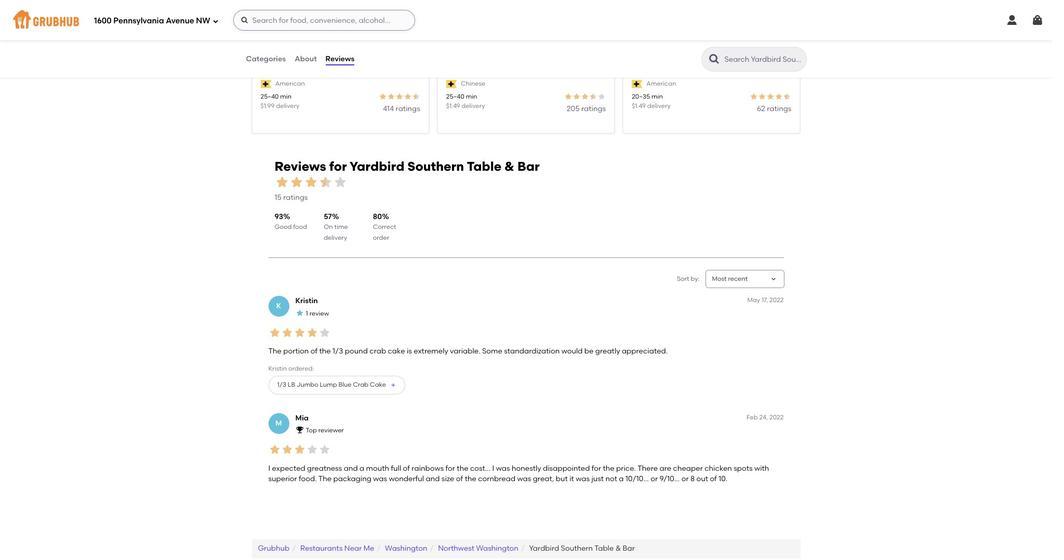 Task type: vqa. For each thing, say whether or not it's contained in the screenshot.
standardization
yes



Task type: describe. For each thing, give the bounding box(es) containing it.
1 horizontal spatial bar
[[623, 545, 635, 554]]

time
[[335, 224, 348, 231]]

cheaper
[[673, 465, 703, 473]]

correct
[[373, 224, 396, 231]]

205 ratings
[[567, 104, 606, 113]]

reviews button
[[325, 41, 355, 78]]

superior
[[269, 475, 297, 484]]

p.f. chang's  logo image
[[438, 0, 615, 76]]

0 horizontal spatial table
[[467, 159, 502, 174]]

9/10...
[[660, 475, 680, 484]]

are
[[660, 465, 672, 473]]

93 good food
[[275, 212, 307, 231]]

honestly
[[512, 465, 542, 473]]

2 or from the left
[[682, 475, 689, 484]]

lump
[[320, 382, 337, 389]]

1600
[[94, 16, 112, 25]]

Sort by: field
[[712, 275, 748, 284]]

p.f. chang's link
[[446, 66, 606, 77]]

just
[[592, 475, 604, 484]]

1 vertical spatial &
[[616, 545, 621, 554]]

1 svg image from the left
[[1006, 14, 1019, 27]]

out
[[697, 475, 709, 484]]

standardization
[[504, 347, 560, 356]]

search icon image
[[708, 53, 721, 66]]

ratings for p.f. chang's
[[582, 104, 606, 113]]

may 17, 2022
[[748, 297, 784, 304]]

was up cornbread
[[496, 465, 510, 473]]

20–35
[[632, 93, 650, 100]]

washington link
[[385, 545, 428, 554]]

kristin ordered:
[[269, 365, 314, 372]]

american for mcdonald's
[[275, 80, 305, 87]]

0 horizontal spatial bar
[[518, 159, 540, 174]]

0 vertical spatial yardbird
[[350, 159, 405, 174]]

205
[[567, 104, 580, 113]]

northwest washington link
[[438, 545, 519, 554]]

i expected greatness and a mouth full of rainbows for the cost... i was honestly disappointed for the price. there are cheaper chicken spots with superior food. the packaging was wonderful and size of the cornbread was great, but it was just not a 10/10... or 9/10... or 8 out of 10.
[[269, 465, 770, 484]]

80
[[373, 212, 382, 221]]

1/3 lb jumbo lump blue crab cake button
[[269, 376, 405, 395]]

reviews for reviews for yardbird southern table & bar
[[275, 159, 326, 174]]

american for hard rock cafe
[[647, 80, 677, 87]]

plus icon image
[[390, 383, 397, 389]]

main navigation navigation
[[0, 0, 1053, 41]]

sort by:
[[677, 275, 700, 283]]

1 horizontal spatial svg image
[[241, 16, 249, 24]]

1 horizontal spatial table
[[595, 545, 614, 554]]

jumbo
[[297, 382, 318, 389]]

greatly
[[596, 347, 620, 356]]

but
[[556, 475, 568, 484]]

1 vertical spatial and
[[426, 475, 440, 484]]

1 horizontal spatial for
[[446, 465, 455, 473]]

subscription pass image for hard
[[632, 80, 643, 88]]

was right it
[[576, 475, 590, 484]]

the right portion
[[319, 347, 331, 356]]

delivery for hard rock cafe
[[648, 102, 671, 110]]

northwest
[[438, 545, 475, 554]]

with
[[755, 465, 770, 473]]

restaurants near me
[[300, 545, 375, 554]]

0 horizontal spatial and
[[344, 465, 358, 473]]

2022 for the portion of the 1/3 pound crab cake is extremely variable. some standardization would be greatly appreciated.
[[770, 297, 784, 304]]

it
[[570, 475, 574, 484]]

2 svg image from the left
[[1032, 14, 1044, 27]]

restaurants near me link
[[300, 545, 375, 554]]

greatness
[[307, 465, 342, 473]]

there
[[638, 465, 658, 473]]

hard rock cafe
[[632, 66, 698, 76]]

0 vertical spatial southern
[[408, 159, 464, 174]]

1600 pennsylvania avenue nw
[[94, 16, 210, 25]]

restaurants
[[300, 545, 343, 554]]

good
[[275, 224, 292, 231]]

sort
[[677, 275, 690, 283]]

min for hard rock cafe
[[652, 93, 663, 100]]

most
[[712, 275, 727, 283]]

would
[[562, 347, 583, 356]]

by:
[[691, 275, 700, 283]]

extremely
[[414, 347, 449, 356]]

food
[[293, 224, 307, 231]]

p.f.
[[446, 66, 460, 76]]

pennsylvania
[[114, 16, 164, 25]]

the down cost...
[[465, 475, 477, 484]]

min for mcdonald's
[[280, 93, 292, 100]]

packaging
[[334, 475, 372, 484]]

chinese
[[461, 80, 486, 87]]

food.
[[299, 475, 317, 484]]

0 horizontal spatial &
[[505, 159, 515, 174]]

top reviewer
[[306, 428, 344, 435]]

of right portion
[[311, 347, 318, 356]]

pound
[[345, 347, 368, 356]]

not
[[606, 475, 618, 484]]

disappointed
[[543, 465, 590, 473]]

was down mouth
[[373, 475, 387, 484]]

save this restaurant button
[[402, 0, 420, 14]]

the up not
[[603, 465, 615, 473]]

is
[[407, 347, 412, 356]]

mia
[[296, 414, 309, 423]]

62 ratings
[[757, 104, 792, 113]]

delivery for mcdonald's
[[276, 102, 300, 110]]

avenue
[[166, 16, 194, 25]]

size
[[442, 475, 455, 484]]

$1.99
[[261, 102, 275, 110]]

spots
[[734, 465, 753, 473]]

grubhub
[[258, 545, 290, 554]]

8
[[691, 475, 695, 484]]

cake
[[370, 382, 386, 389]]

k
[[276, 302, 281, 311]]

1 washington from the left
[[385, 545, 428, 554]]

80 correct order
[[373, 212, 396, 242]]

0 vertical spatial the
[[269, 347, 282, 356]]

some
[[482, 347, 503, 356]]

20–35 min $1.49 delivery
[[632, 93, 671, 110]]

25–40 for mcdonald's
[[261, 93, 279, 100]]

wonderful
[[389, 475, 424, 484]]

of right full
[[403, 465, 410, 473]]

cake
[[388, 347, 405, 356]]

ordered:
[[288, 365, 314, 372]]

Search Yardbird Southern Table & Bar search field
[[724, 55, 803, 64]]



Task type: locate. For each thing, give the bounding box(es) containing it.
Search for food, convenience, alcohol... search field
[[233, 10, 415, 31]]

i up superior
[[269, 465, 270, 473]]

0 horizontal spatial for
[[329, 159, 347, 174]]

cafe
[[678, 66, 698, 76]]

1 vertical spatial reviews
[[275, 159, 326, 174]]

1 horizontal spatial subscription pass image
[[632, 80, 643, 88]]

min down mcdonald's
[[280, 93, 292, 100]]

or left 8
[[682, 475, 689, 484]]

1 horizontal spatial or
[[682, 475, 689, 484]]

yardbird southern table & bar
[[530, 545, 635, 554]]

1 vertical spatial yardbird
[[530, 545, 560, 554]]

kristin up 1
[[296, 297, 318, 306]]

$1.49 inside 20–35 min $1.49 delivery
[[632, 102, 646, 110]]

1
[[306, 310, 308, 318]]

57
[[324, 212, 332, 221]]

about
[[295, 55, 317, 63]]

1 horizontal spatial 25–40
[[446, 93, 465, 100]]

ratings right 62
[[767, 104, 792, 113]]

hard rock cafe logo image
[[624, 0, 800, 76]]

reviews up 15 ratings
[[275, 159, 326, 174]]

2022 right 17,
[[770, 297, 784, 304]]

caret down icon image
[[770, 275, 778, 284]]

blue
[[339, 382, 352, 389]]

$1.49 for hard rock cafe
[[632, 102, 646, 110]]

min inside 20–35 min $1.49 delivery
[[652, 93, 663, 100]]

1 horizontal spatial i
[[493, 465, 495, 473]]

0 horizontal spatial subscription pass image
[[446, 80, 457, 88]]

0 vertical spatial a
[[360, 465, 365, 473]]

table
[[467, 159, 502, 174], [595, 545, 614, 554]]

delivery inside the 25–40 min $1.99 delivery
[[276, 102, 300, 110]]

0 horizontal spatial 25–40
[[261, 93, 279, 100]]

on
[[324, 224, 333, 231]]

mcdonald's
[[261, 66, 309, 76]]

25–40 inside the 25–40 min $1.99 delivery
[[261, 93, 279, 100]]

delivery down 20–35
[[648, 102, 671, 110]]

1 vertical spatial kristin
[[269, 365, 287, 372]]

0 horizontal spatial american
[[275, 80, 305, 87]]

washington
[[385, 545, 428, 554], [476, 545, 519, 554]]

the left cost...
[[457, 465, 469, 473]]

2 american from the left
[[647, 80, 677, 87]]

top
[[306, 428, 317, 435]]

0 horizontal spatial or
[[651, 475, 658, 484]]

0 vertical spatial 1/3
[[333, 347, 343, 356]]

expected
[[272, 465, 306, 473]]

25–40 up $1.99
[[261, 93, 279, 100]]

1 horizontal spatial washington
[[476, 545, 519, 554]]

2 i from the left
[[493, 465, 495, 473]]

star icon image
[[379, 93, 387, 101], [387, 93, 396, 101], [396, 93, 404, 101], [404, 93, 412, 101], [412, 93, 420, 101], [412, 93, 420, 101], [565, 93, 573, 101], [573, 93, 581, 101], [581, 93, 590, 101], [590, 93, 598, 101], [590, 93, 598, 101], [598, 93, 606, 101], [750, 93, 759, 101], [759, 93, 767, 101], [767, 93, 775, 101], [775, 93, 784, 101], [784, 93, 792, 101], [784, 93, 792, 101], [275, 175, 289, 190], [289, 175, 304, 190], [304, 175, 318, 190], [318, 175, 333, 190], [318, 175, 333, 190], [333, 175, 348, 190], [296, 309, 304, 317], [269, 327, 281, 339], [281, 327, 293, 339], [293, 327, 306, 339], [306, 327, 318, 339], [318, 327, 331, 339], [269, 444, 281, 457], [281, 444, 293, 457], [293, 444, 306, 457], [306, 444, 318, 457], [318, 444, 331, 457]]

american down mcdonald's
[[275, 80, 305, 87]]

$1.49 down p.f.
[[446, 102, 460, 110]]

25–40 min $1.49 delivery
[[446, 93, 485, 110]]

delivery down time
[[324, 234, 347, 242]]

0 horizontal spatial svg image
[[1006, 14, 1019, 27]]

subscription pass image
[[446, 80, 457, 88], [632, 80, 643, 88]]

15 ratings
[[275, 194, 308, 202]]

0 vertical spatial &
[[505, 159, 515, 174]]

yardbird
[[350, 159, 405, 174], [530, 545, 560, 554]]

0 horizontal spatial 1/3
[[277, 382, 286, 389]]

0 vertical spatial kristin
[[296, 297, 318, 306]]

washington right me
[[385, 545, 428, 554]]

chang's
[[462, 66, 497, 76]]

price.
[[617, 465, 636, 473]]

was down honestly
[[518, 475, 532, 484]]

rock
[[655, 66, 676, 76]]

1 horizontal spatial kristin
[[296, 297, 318, 306]]

delivery right $1.99
[[276, 102, 300, 110]]

2 25–40 from the left
[[446, 93, 465, 100]]

for up size
[[446, 465, 455, 473]]

subscription pass image for p.f.
[[446, 80, 457, 88]]

reviews up mcdonald's link
[[326, 55, 355, 63]]

1 i from the left
[[269, 465, 270, 473]]

0 vertical spatial 2022
[[770, 297, 784, 304]]

3 min from the left
[[652, 93, 663, 100]]

and down rainbows at the left
[[426, 475, 440, 484]]

2 $1.49 from the left
[[632, 102, 646, 110]]

0 horizontal spatial i
[[269, 465, 270, 473]]

min right 20–35
[[652, 93, 663, 100]]

reviewer
[[319, 428, 344, 435]]

for up just
[[592, 465, 602, 473]]

ratings for hard rock cafe
[[767, 104, 792, 113]]

1/3 left lb
[[277, 382, 286, 389]]

delivery for p.f. chang's
[[462, 102, 485, 110]]

a up packaging on the left of page
[[360, 465, 365, 473]]

2 horizontal spatial for
[[592, 465, 602, 473]]

1 horizontal spatial a
[[619, 475, 624, 484]]

0 horizontal spatial a
[[360, 465, 365, 473]]

min inside the 25–40 min $1.99 delivery
[[280, 93, 292, 100]]

be
[[585, 347, 594, 356]]

kristin for kristin
[[296, 297, 318, 306]]

the inside i expected greatness and a mouth full of rainbows for the cost... i was honestly disappointed for the price. there are cheaper chicken spots with superior food. the packaging was wonderful and size of the cornbread was great, but it was just not a 10/10... or 9/10... or 8 out of 10.
[[319, 475, 332, 484]]

or down there
[[651, 475, 658, 484]]

yardbird southern table & bar link
[[530, 545, 635, 554]]

the
[[319, 347, 331, 356], [457, 465, 469, 473], [603, 465, 615, 473], [465, 475, 477, 484]]

delivery inside 57 on time delivery
[[324, 234, 347, 242]]

cost...
[[470, 465, 491, 473]]

0 horizontal spatial southern
[[408, 159, 464, 174]]

0 vertical spatial bar
[[518, 159, 540, 174]]

delivery inside 20–35 min $1.49 delivery
[[648, 102, 671, 110]]

ratings
[[396, 104, 420, 113], [582, 104, 606, 113], [767, 104, 792, 113], [283, 194, 308, 202]]

southern
[[408, 159, 464, 174], [561, 545, 593, 554]]

1 horizontal spatial and
[[426, 475, 440, 484]]

0 vertical spatial reviews
[[326, 55, 355, 63]]

delivery
[[276, 102, 300, 110], [462, 102, 485, 110], [648, 102, 671, 110], [324, 234, 347, 242]]

may
[[748, 297, 761, 304]]

chicken
[[705, 465, 732, 473]]

reviews
[[326, 55, 355, 63], [275, 159, 326, 174]]

2 2022 from the top
[[770, 414, 784, 422]]

2 subscription pass image from the left
[[632, 80, 643, 88]]

1 vertical spatial a
[[619, 475, 624, 484]]

1 vertical spatial 2022
[[770, 414, 784, 422]]

reviews for reviews
[[326, 55, 355, 63]]

i
[[269, 465, 270, 473], [493, 465, 495, 473]]

washington right northwest
[[476, 545, 519, 554]]

1/3 lb jumbo lump blue crab cake
[[277, 382, 386, 389]]

or
[[651, 475, 658, 484], [682, 475, 689, 484]]

subscription pass image down p.f.
[[446, 80, 457, 88]]

1 horizontal spatial southern
[[561, 545, 593, 554]]

$1.49 for p.f. chang's
[[446, 102, 460, 110]]

save this restaurant image
[[405, 0, 417, 11]]

414
[[383, 104, 394, 113]]

1/3 inside button
[[277, 382, 286, 389]]

1 horizontal spatial svg image
[[1032, 14, 1044, 27]]

25–40 inside 25–40 min $1.49 delivery
[[446, 93, 465, 100]]

0 horizontal spatial kristin
[[269, 365, 287, 372]]

northwest washington
[[438, 545, 519, 554]]

1 vertical spatial the
[[319, 475, 332, 484]]

1 horizontal spatial american
[[647, 80, 677, 87]]

93
[[275, 212, 283, 221]]

the down greatness
[[319, 475, 332, 484]]

1 min from the left
[[280, 93, 292, 100]]

min for p.f. chang's
[[466, 93, 477, 100]]

2 washington from the left
[[476, 545, 519, 554]]

a
[[360, 465, 365, 473], [619, 475, 624, 484]]

1 horizontal spatial $1.49
[[632, 102, 646, 110]]

kristin for kristin ordered:
[[269, 365, 287, 372]]

2022
[[770, 297, 784, 304], [770, 414, 784, 422]]

2022 right 24,
[[770, 414, 784, 422]]

for up 57
[[329, 159, 347, 174]]

0 vertical spatial table
[[467, 159, 502, 174]]

svg image
[[1006, 14, 1019, 27], [1032, 14, 1044, 27]]

svg image
[[241, 16, 249, 24], [212, 18, 219, 24]]

1 vertical spatial table
[[595, 545, 614, 554]]

15
[[275, 194, 282, 202]]

min inside 25–40 min $1.49 delivery
[[466, 93, 477, 100]]

delivery inside 25–40 min $1.49 delivery
[[462, 102, 485, 110]]

delivery down the chinese
[[462, 102, 485, 110]]

cornbread
[[478, 475, 516, 484]]

1 horizontal spatial min
[[466, 93, 477, 100]]

1 horizontal spatial &
[[616, 545, 621, 554]]

i up cornbread
[[493, 465, 495, 473]]

2 min from the left
[[466, 93, 477, 100]]

$1.49 inside 25–40 min $1.49 delivery
[[446, 102, 460, 110]]

1 american from the left
[[275, 80, 305, 87]]

lb
[[288, 382, 295, 389]]

2022 for i expected greatness and a mouth full of rainbows for the cost... i was honestly disappointed for the price. there are cheaper chicken spots with superior food. the packaging was wonderful and size of the cornbread was great, but it was just not a 10/10... or 9/10... or 8 out of 10.
[[770, 414, 784, 422]]

1 or from the left
[[651, 475, 658, 484]]

grubhub link
[[258, 545, 290, 554]]

0 horizontal spatial yardbird
[[350, 159, 405, 174]]

american down hard rock cafe
[[647, 80, 677, 87]]

nw
[[196, 16, 210, 25]]

categories
[[246, 55, 286, 63]]

10.
[[719, 475, 728, 484]]

25–40 down the chinese
[[446, 93, 465, 100]]

for
[[329, 159, 347, 174], [446, 465, 455, 473], [592, 465, 602, 473]]

2 horizontal spatial min
[[652, 93, 663, 100]]

variable.
[[450, 347, 481, 356]]

ratings for mcdonald's
[[396, 104, 420, 113]]

crab
[[370, 347, 386, 356]]

rainbows
[[412, 465, 444, 473]]

0 horizontal spatial the
[[269, 347, 282, 356]]

ratings right 414 at the top left of the page
[[396, 104, 420, 113]]

recent
[[729, 275, 748, 283]]

and
[[344, 465, 358, 473], [426, 475, 440, 484]]

a right not
[[619, 475, 624, 484]]

kristin left ordered:
[[269, 365, 287, 372]]

feb
[[747, 414, 758, 422]]

portion
[[283, 347, 309, 356]]

1 horizontal spatial yardbird
[[530, 545, 560, 554]]

62
[[757, 104, 766, 113]]

1 $1.49 from the left
[[446, 102, 460, 110]]

1 review
[[306, 310, 329, 318]]

hard
[[632, 66, 653, 76]]

0 horizontal spatial min
[[280, 93, 292, 100]]

1 horizontal spatial the
[[319, 475, 332, 484]]

1/3 left pound
[[333, 347, 343, 356]]

1 vertical spatial southern
[[561, 545, 593, 554]]

m
[[276, 419, 282, 428]]

1 horizontal spatial 1/3
[[333, 347, 343, 356]]

trophy icon image
[[296, 426, 304, 435]]

near
[[345, 545, 362, 554]]

1 subscription pass image from the left
[[446, 80, 457, 88]]

the left portion
[[269, 347, 282, 356]]

0 vertical spatial and
[[344, 465, 358, 473]]

reviews for yardbird southern table & bar
[[275, 159, 540, 174]]

mouth
[[366, 465, 389, 473]]

subscription pass image up 20–35
[[632, 80, 643, 88]]

min down the chinese
[[466, 93, 477, 100]]

subscription pass image
[[261, 80, 271, 88]]

min
[[280, 93, 292, 100], [466, 93, 477, 100], [652, 93, 663, 100]]

was
[[496, 465, 510, 473], [373, 475, 387, 484], [518, 475, 532, 484], [576, 475, 590, 484]]

1 vertical spatial bar
[[623, 545, 635, 554]]

reviews inside button
[[326, 55, 355, 63]]

ratings right 15
[[283, 194, 308, 202]]

17,
[[762, 297, 768, 304]]

$1.49 down 20–35
[[632, 102, 646, 110]]

appreciated.
[[622, 347, 668, 356]]

most recent
[[712, 275, 748, 283]]

25–40 for p.f. chang's
[[446, 93, 465, 100]]

and up packaging on the left of page
[[344, 465, 358, 473]]

1 2022 from the top
[[770, 297, 784, 304]]

of right size
[[456, 475, 463, 484]]

ratings right 205 at the top
[[582, 104, 606, 113]]

1 vertical spatial 1/3
[[277, 382, 286, 389]]

0 horizontal spatial $1.49
[[446, 102, 460, 110]]

of left 10.
[[710, 475, 717, 484]]

0 horizontal spatial svg image
[[212, 18, 219, 24]]

0 horizontal spatial washington
[[385, 545, 428, 554]]

great,
[[533, 475, 554, 484]]

25–40
[[261, 93, 279, 100], [446, 93, 465, 100]]

mcdonald's logo image
[[306, 0, 375, 57]]

1 25–40 from the left
[[261, 93, 279, 100]]

24,
[[760, 414, 768, 422]]



